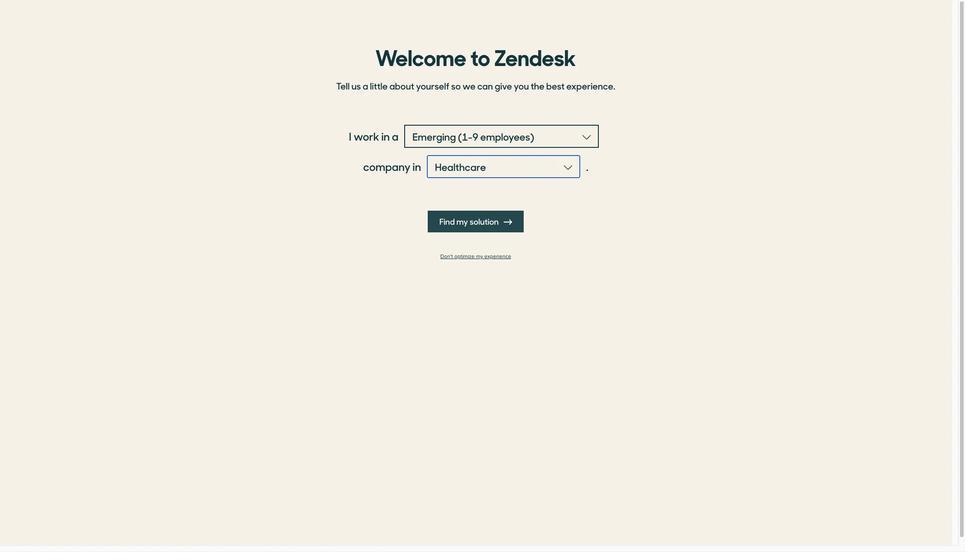 Task type: vqa. For each thing, say whether or not it's contained in the screenshot.
Welcome to Zendesk
yes



Task type: describe. For each thing, give the bounding box(es) containing it.
so
[[451, 79, 461, 92]]

1 vertical spatial in
[[413, 159, 421, 174]]

find     my solution
[[440, 216, 501, 227]]

you
[[514, 79, 529, 92]]

work
[[354, 129, 379, 144]]

welcome
[[376, 40, 467, 72]]

little
[[370, 79, 388, 92]]

1 horizontal spatial a
[[392, 129, 399, 144]]

welcome to zendesk
[[376, 40, 576, 72]]

experience
[[485, 254, 511, 260]]

0 vertical spatial a
[[363, 79, 368, 92]]

optimize
[[455, 254, 475, 260]]

to
[[471, 40, 490, 72]]

arrow right image
[[504, 218, 512, 226]]

i work in a
[[349, 129, 399, 144]]

yourself
[[416, 79, 450, 92]]

don't
[[441, 254, 453, 260]]

company in
[[363, 159, 421, 174]]

zendesk
[[494, 40, 576, 72]]

can
[[478, 79, 493, 92]]

give
[[495, 79, 512, 92]]



Task type: locate. For each thing, give the bounding box(es) containing it.
0 vertical spatial my
[[457, 216, 468, 227]]

experience.
[[567, 79, 616, 92]]

in
[[382, 129, 390, 144], [413, 159, 421, 174]]

0 horizontal spatial my
[[457, 216, 468, 227]]

my inside button
[[457, 216, 468, 227]]

the
[[531, 79, 545, 92]]

0 horizontal spatial a
[[363, 79, 368, 92]]

we
[[463, 79, 476, 92]]

my
[[457, 216, 468, 227], [476, 254, 483, 260]]

0 horizontal spatial in
[[382, 129, 390, 144]]

i
[[349, 129, 352, 144]]

about
[[390, 79, 414, 92]]

a
[[363, 79, 368, 92], [392, 129, 399, 144]]

tell us a little about yourself so we can give you the best experience.
[[336, 79, 616, 92]]

in right 'company'
[[413, 159, 421, 174]]

1 horizontal spatial my
[[476, 254, 483, 260]]

1 horizontal spatial in
[[413, 159, 421, 174]]

in right work
[[382, 129, 390, 144]]

find
[[440, 216, 455, 227]]

a right us
[[363, 79, 368, 92]]

solution
[[470, 216, 499, 227]]

1 vertical spatial a
[[392, 129, 399, 144]]

best
[[547, 79, 565, 92]]

1 vertical spatial my
[[476, 254, 483, 260]]

my right optimize
[[476, 254, 483, 260]]

find     my solution button
[[428, 211, 524, 233]]

a right work
[[392, 129, 399, 144]]

tell
[[336, 79, 350, 92]]

company
[[363, 159, 411, 174]]

0 vertical spatial in
[[382, 129, 390, 144]]

.
[[586, 159, 589, 174]]

don't optimize my experience link
[[331, 254, 621, 260]]

don't optimize my experience
[[441, 254, 511, 260]]

my right find on the left of the page
[[457, 216, 468, 227]]

us
[[352, 79, 361, 92]]



